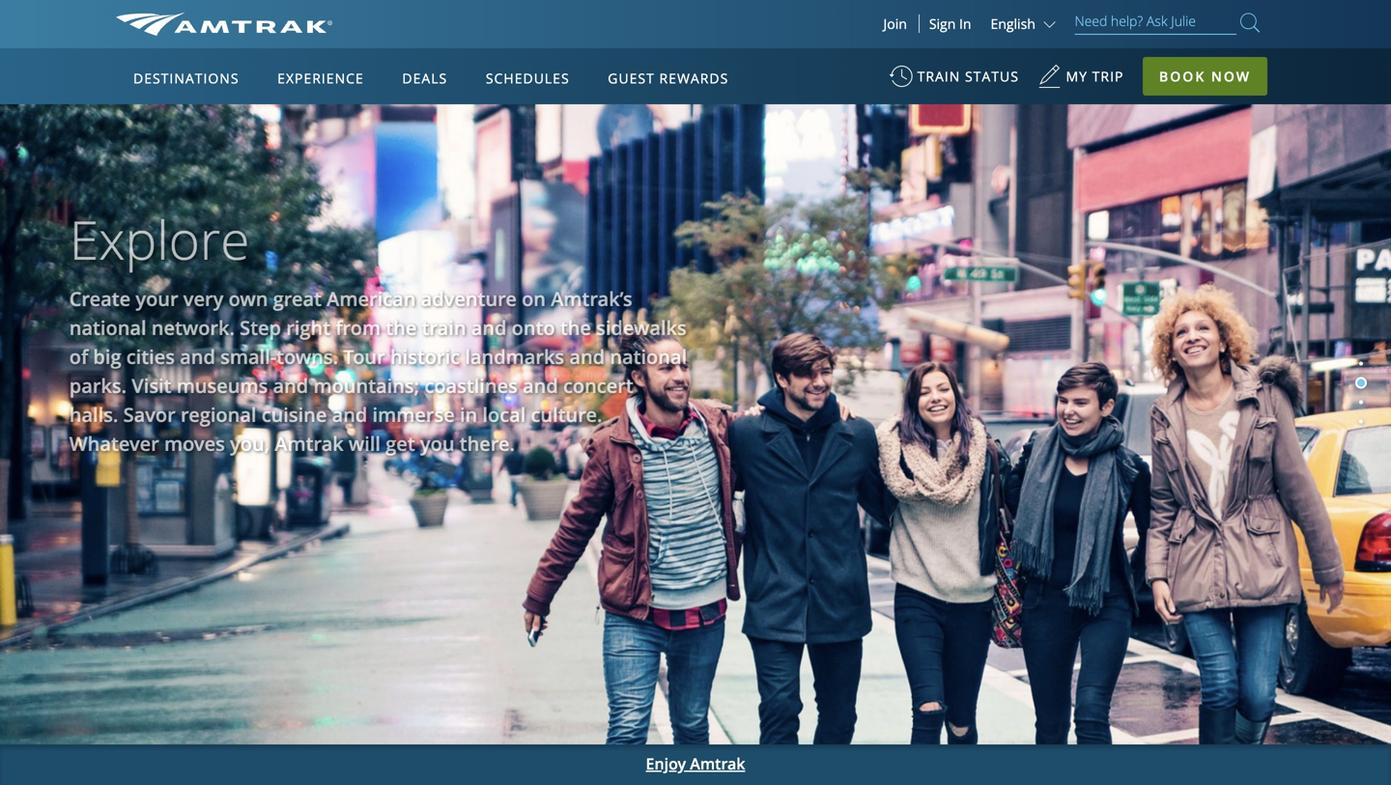 Task type: locate. For each thing, give the bounding box(es) containing it.
own
[[220, 285, 260, 312]]

0 vertical spatial national
[[61, 314, 138, 341]]

enjoy amtrak link
[[0, 745, 1392, 786]]

from
[[327, 314, 373, 341]]

1 horizontal spatial the
[[552, 314, 583, 341]]

american
[[319, 285, 408, 312]]

tour
[[335, 343, 377, 370]]

the down the amtrak's
[[552, 314, 583, 341]]

whatever
[[61, 430, 151, 457]]

amtrak image
[[116, 13, 333, 36]]

guest rewards button
[[601, 51, 737, 105]]

and
[[172, 343, 207, 370], [562, 343, 597, 370], [265, 372, 300, 399], [515, 372, 550, 399]]

trip
[[1093, 67, 1125, 86]]

amtrak's
[[543, 285, 625, 312]]

application
[[188, 161, 652, 432]]

museums
[[168, 372, 260, 399]]

train status link
[[890, 58, 1020, 105]]

1 the from the left
[[378, 314, 409, 341]]

guest rewards
[[608, 69, 729, 87]]

national
[[61, 314, 138, 341], [602, 343, 679, 370]]

my
[[1067, 67, 1088, 86]]

0 horizontal spatial the
[[378, 314, 409, 341]]

guest
[[608, 69, 655, 87]]

national down sidewalks on the left top
[[602, 343, 679, 370]]

sign
[[930, 14, 956, 33]]

and immerse
[[324, 401, 447, 428]]

the up historic
[[378, 314, 409, 341]]

regions map image
[[188, 161, 652, 432]]

coastlines
[[417, 372, 510, 399]]

create your
[[61, 285, 170, 312]]

you,
[[222, 430, 262, 457]]

search icon image
[[1241, 9, 1261, 36]]

schedules link
[[478, 48, 578, 104]]

step
[[232, 314, 273, 341]]

enjoy amtrak
[[646, 754, 746, 775]]

halls. savor regional cuisine
[[61, 401, 319, 428]]

destinations button
[[126, 51, 247, 105]]

enjoy
[[646, 754, 686, 775]]

banner
[[0, 0, 1392, 446]]

schedules
[[486, 69, 570, 87]]

0 horizontal spatial national
[[61, 314, 138, 341]]

towns.
[[268, 343, 330, 370]]

culture.
[[523, 401, 595, 428]]

rewards
[[660, 69, 729, 87]]

historic
[[382, 343, 452, 370]]

1 vertical spatial national
[[602, 343, 679, 370]]

national up big
[[61, 314, 138, 341]]

train status
[[918, 67, 1020, 86]]

and up concert
[[562, 343, 597, 370]]

deals button
[[395, 51, 456, 105]]

mountains;
[[305, 372, 412, 399]]

the
[[378, 314, 409, 341], [552, 314, 583, 341]]

parks.
[[61, 372, 119, 399]]

1 horizontal spatial national
[[602, 343, 679, 370]]

you
[[412, 430, 447, 457]]

landmarks
[[457, 343, 557, 370]]

cities
[[118, 343, 167, 370]]

banner containing join
[[0, 0, 1392, 446]]

amtrak will get
[[267, 430, 407, 457]]



Task type: describe. For each thing, give the bounding box(es) containing it.
of
[[61, 343, 80, 370]]

amtrak
[[690, 754, 746, 775]]

english button
[[991, 14, 1061, 33]]

Please enter your search item search field
[[1075, 10, 1237, 35]]

explore
[[61, 203, 242, 275]]

right
[[278, 314, 322, 341]]

my trip button
[[1039, 58, 1125, 105]]

destinations
[[133, 69, 239, 87]]

experience
[[278, 69, 364, 87]]

onto
[[504, 314, 547, 341]]

big
[[85, 343, 113, 370]]

now
[[1212, 67, 1252, 86]]

join button
[[872, 14, 920, 33]]

deals
[[403, 69, 448, 87]]

adventure on
[[413, 285, 538, 312]]

book now button
[[1144, 57, 1268, 96]]

and down towns.
[[265, 372, 300, 399]]

there.
[[452, 430, 507, 457]]

and down network.
[[172, 343, 207, 370]]

book
[[1160, 67, 1207, 86]]

english
[[991, 14, 1036, 33]]

application inside banner
[[188, 161, 652, 432]]

book now
[[1160, 67, 1252, 86]]

small-
[[212, 343, 268, 370]]

sign in button
[[930, 14, 972, 33]]

status
[[966, 67, 1020, 86]]

network.
[[143, 314, 227, 341]]

and down landmarks
[[515, 372, 550, 399]]

very
[[175, 285, 215, 312]]

visit
[[124, 372, 163, 399]]

experience button
[[270, 51, 372, 105]]

moves
[[156, 430, 217, 457]]

join
[[884, 14, 908, 33]]

2 the from the left
[[552, 314, 583, 341]]

train
[[918, 67, 961, 86]]

my trip
[[1067, 67, 1125, 86]]

in
[[960, 14, 972, 33]]

train and
[[414, 314, 499, 341]]

in local
[[452, 401, 518, 428]]

great
[[265, 285, 314, 312]]

sidewalks
[[588, 314, 679, 341]]

concert
[[555, 372, 626, 399]]

sign in
[[930, 14, 972, 33]]

create your very own great american adventure on amtrak's national network. step right from the train and onto the sidewalks of big cities and small-towns. tour historic landmarks and national parks. visit museums and mountains; coastlines and concert halls. savor regional cuisine and immerse in local culture. whatever moves you, amtrak will get you there.
[[61, 285, 679, 457]]



Task type: vqa. For each thing, say whether or not it's contained in the screenshot.
bottom would
no



